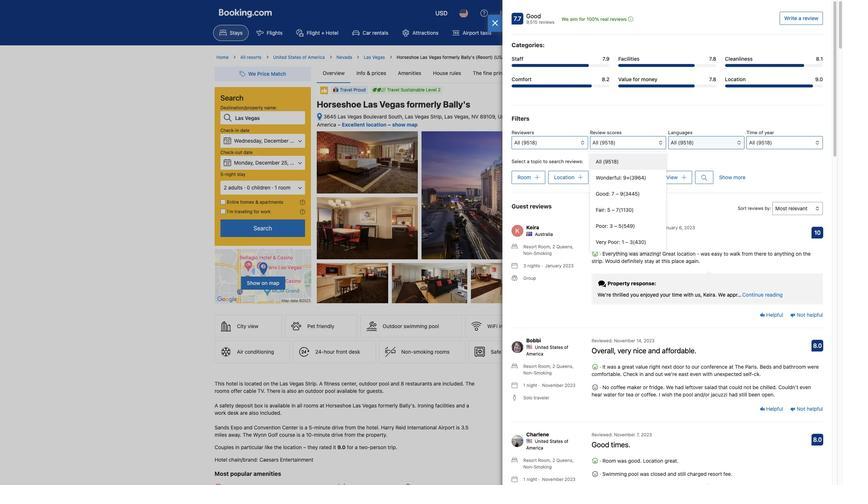 Task type: locate. For each thing, give the bounding box(es) containing it.
coffee.
[[641, 392, 658, 398]]

0 vertical spatial rooms
[[435, 349, 450, 355]]

0 vertical spatial still
[[739, 392, 747, 398]]

1 horizontal spatial outdoor
[[359, 381, 378, 387]]

east for …
[[542, 185, 551, 191]]

2 7.8 from the top
[[709, 76, 716, 82]]

enjoyed
[[640, 292, 659, 298]]

0 vertical spatial december
[[264, 138, 289, 144]]

flight
[[307, 30, 320, 36]]

0 vertical spatial stay
[[237, 172, 246, 177]]

not helpful button for first helpful button from the bottom
[[790, 406, 823, 413]]

charged
[[687, 471, 707, 478]]

beds inside it was a great value right next door to our conference at the paris. beds and bathroom were comfortable. check in and out we're east even with …
[[528, 173, 539, 179]]

we up wish
[[666, 385, 674, 391]]

non-smoking rooms
[[401, 349, 450, 355]]

location 9.0 meter
[[725, 85, 823, 88]]

bathroom for it was a great value right next door to our conference at the paris. beds and bathroom were comfortable. check in and out we're east even with …
[[550, 173, 572, 179]]

all (9518) button for languages
[[668, 136, 745, 149]]

poor: up the everything
[[608, 239, 620, 245]]

check up the maker
[[623, 371, 638, 378]]

in
[[604, 10, 609, 16], [235, 128, 239, 133], [573, 179, 577, 185], [499, 323, 503, 330], [639, 371, 644, 378], [291, 403, 296, 409], [235, 445, 239, 451]]

25,
[[281, 160, 289, 166]]

good.
[[628, 458, 642, 465]]

door inside it was a great value right next door to our conference at the paris. beds and bathroom were comfortable. check in and out we're east even with …
[[595, 162, 605, 168]]

front
[[336, 349, 347, 355]]

0 horizontal spatial 2
[[224, 185, 227, 191]]

2 horizontal spatial with
[[703, 371, 713, 378]]

great inside the it was a great value right next door to our conference at the paris. beds and bathroom were comfortable. check in and out we're east even with unexpected self-ck.
[[622, 364, 634, 370]]

1 horizontal spatial door
[[673, 364, 684, 370]]

2 vertical spatial with
[[703, 371, 713, 378]]

a down 'very'
[[618, 364, 620, 370]]

las right strip,
[[444, 114, 453, 120]]

horseshoe up the 3645
[[317, 99, 361, 110]]

3645
[[324, 114, 336, 120]]

a up 3.5
[[466, 403, 469, 409]]

excellent up australia
[[525, 225, 548, 231]]

2 helpful from the top
[[807, 406, 823, 412]]

5- down check-out date
[[220, 172, 225, 177]]

1 vertical spatial bathroom
[[783, 364, 806, 370]]

beds inside the it was a great value right next door to our conference at the paris. beds and bathroom were comfortable. check in and out we're east even with unexpected self-ck.
[[760, 364, 772, 370]]

bathroom for it was a great value right next door to our conference at the paris. beds and bathroom were comfortable. check in and out we're east even with unexpected self-ck.
[[783, 364, 806, 370]]

1 horizontal spatial our
[[692, 364, 700, 370]]

7.7
[[514, 15, 521, 22], [601, 143, 608, 149]]

2 scored 8.0 element from the top
[[812, 434, 823, 446]]

city view
[[237, 323, 258, 330]]

were for it was a great value right next door to our conference at the paris. beds and bathroom were comfortable. check in and out we're east even with …
[[573, 173, 584, 179]]

and down select a topic to search reviews:
[[541, 173, 549, 179]]

all for review scores
[[593, 140, 598, 146]]

door up clean
[[595, 162, 605, 168]]

to for it was a great value right next door to our conference at the paris. beds and bathroom were comfortable. check in and out we're east even with …
[[528, 168, 533, 173]]

conference for unexpected
[[701, 364, 728, 370]]

our
[[534, 168, 541, 173], [692, 364, 700, 370]]

it down overall,
[[602, 364, 606, 370]]

east inside the it was a great value right next door to our conference at the paris. beds and bathroom were comfortable. check in and out we're east even with unexpected self-ck.
[[679, 371, 689, 378]]

at inside everything was amazing! great location - was easy to walk from there to anything on the strip. would definitely stay at this place again.
[[656, 258, 660, 265]]

reviews down property
[[539, 19, 554, 25]]

were for it was a great value right next door to our conference at the paris. beds and bathroom were comfortable. check in and out we're east even with unexpected self-ck.
[[807, 364, 819, 370]]

the up two- on the left bottom of the page
[[357, 432, 365, 438]]

rooms right smoking
[[435, 349, 450, 355]]

door for …
[[595, 162, 605, 168]]

1 horizontal spatial it
[[602, 364, 606, 370]]

1 inside filter reviews region
[[622, 239, 624, 245]]

1 horizontal spatial all (9518) button
[[590, 136, 666, 149]]

0 vertical spatial we're
[[528, 185, 540, 191]]

2 not helpful button from the top
[[790, 406, 823, 413]]

even inside the it was a great value right next door to our conference at the paris. beds and bathroom were comfortable. check in and out we're east even with unexpected self-ck.
[[690, 371, 701, 378]]

pool right the 'swimming'
[[429, 323, 439, 330]]

safe
[[491, 349, 501, 355]]

in up the center
[[291, 403, 296, 409]]

0 vertical spatial night
[[225, 172, 236, 177]]

map inside search section
[[269, 280, 279, 286]]

had left leftover
[[675, 385, 684, 391]]

united right 89109, at the top right of page
[[498, 114, 513, 120]]

1 horizontal spatial stay
[[644, 258, 654, 265]]

2 all (9518) button from the left
[[590, 136, 666, 149]]

not helpful for not helpful button associated with second helpful button from the bottom of the list of reviews region
[[795, 312, 823, 318]]

0 vertical spatial not
[[797, 312, 805, 318]]

3.5
[[461, 425, 469, 431]]

with for unexpected
[[703, 371, 713, 378]]

for inside no coffee maker or fridge. we had leftover salad that could not be chilled. couldn't even hear water for tea or coffee. i wish the pool and/or jacuzzi had still been open.
[[618, 392, 625, 398]]

location down "search"
[[554, 174, 574, 181]]

away.
[[228, 432, 241, 438]]

comfort 8.2 meter
[[512, 85, 610, 88]]

all down an
[[297, 403, 302, 409]]

value for it was a great value right next door to our conference at the paris. beds and bathroom were comfortable. check in and out we're east even with …
[[559, 162, 571, 168]]

outdoor
[[383, 323, 402, 330]]

room
[[278, 185, 291, 191]]

7.7 down review scores
[[601, 143, 608, 149]]

1 horizontal spatial map
[[407, 121, 418, 128]]

paris. inside the it was a great value right next door to our conference at the paris. beds and bathroom were comfortable. check in and out we're east even with unexpected self-ck.
[[745, 364, 758, 370]]

scored 7.7 element down review scores
[[598, 140, 610, 152]]

times.
[[611, 441, 630, 449]]

0 vertical spatial 3
[[610, 223, 613, 229]]

formerly for horseshoe las vegas formerly bally's (resort) (usa) deals
[[443, 55, 460, 60]]

states
[[288, 55, 301, 60], [515, 114, 530, 120], [571, 205, 584, 211], [550, 345, 563, 351], [550, 439, 563, 445]]

salad
[[704, 385, 717, 391]]

formerly inside this hotel is located on the las vegas strip. a fitness center, outdoor pool and 8 restaurants are included. the rooms offer cable tv. there is also an outdoor pool available for guests. a safety deposit box is available in all rooms at horseshoe las vegas formerly bally's. ironing facilities and a work desk are also included. sands expo and convention center is a 5-minute drive from the hotel. harry reid international airport is 3.5 miles away. the wynn golf course is a 10-minute drive from the property.
[[378, 403, 398, 409]]

good 9,515 reviews up reviews:
[[567, 140, 596, 152]]

0 vertical spatial great
[[546, 162, 558, 168]]

with inside the it was a great value right next door to our conference at the paris. beds and bathroom were comfortable. check in and out we're east even with unexpected self-ck.
[[703, 371, 713, 378]]

reviewed: up the '(430)'
[[639, 225, 660, 231]]

0 vertical spatial helpful button
[[760, 312, 783, 319]]

filter reviews region
[[512, 114, 823, 252]]

7,
[[636, 433, 640, 438]]

bobbi
[[536, 205, 548, 211], [526, 338, 541, 344]]

out inside the it was a great value right next door to our conference at the paris. beds and bathroom were comfortable. check in and out we're east even with unexpected self-ck.
[[655, 371, 663, 378]]

0 vertical spatial bathroom
[[550, 173, 572, 179]]

out up fridge.
[[655, 371, 663, 378]]

the inside the fine print link
[[473, 70, 482, 76]]

to inside it was a great value right next door to our conference at the paris. beds and bathroom were comfortable. check in and out we're east even with …
[[528, 168, 533, 173]]

door
[[595, 162, 605, 168], [673, 364, 684, 370]]

check- up 20
[[220, 128, 235, 133]]

0 horizontal spatial 3
[[523, 263, 526, 269]]

1 horizontal spatial conference
[[701, 364, 728, 370]]

bobbi inside list of reviews region
[[526, 338, 541, 344]]

next image
[[611, 175, 615, 179]]

from left hotel.
[[345, 425, 356, 431]]

convention
[[254, 425, 281, 431]]

even for …
[[552, 185, 563, 191]]

house rules
[[433, 70, 461, 76]]

amenities
[[398, 70, 421, 76]]

1 8.0 from the top
[[813, 343, 822, 350]]

we're for unexpected
[[664, 371, 677, 378]]

scored 7.7 element
[[512, 13, 523, 25], [598, 140, 610, 152]]

stay down "monday,"
[[237, 172, 246, 177]]

9.0 down '8.1'
[[815, 76, 823, 82]]

was up definitely
[[629, 251, 638, 257]]

not for not helpful button associated with second helpful button from the bottom of the list of reviews region
[[797, 312, 805, 318]]

monday, december 25, 2023
[[234, 160, 302, 166]]

0 vertical spatial value
[[559, 162, 571, 168]]

1 horizontal spatial were
[[807, 364, 819, 370]]

0 vertical spatial next
[[584, 162, 593, 168]]

out inside it was a great value right next door to our conference at the paris. beds and bathroom were comfortable. check in and out we're east even with …
[[588, 179, 595, 185]]

location inside list of reviews region
[[643, 458, 663, 465]]

november
[[614, 339, 635, 344], [542, 383, 563, 389], [614, 433, 635, 438], [542, 477, 563, 483]]

(9,515)
[[551, 70, 568, 76]]

7 down good: 7 – 9 (3445)
[[616, 207, 619, 213]]

sort reviews by:
[[738, 206, 771, 211]]

2 not helpful from the top
[[795, 406, 823, 412]]

1 horizontal spatial show
[[719, 174, 732, 181]]

the fine print
[[473, 70, 504, 76]]

0 vertical spatial date
[[240, 128, 250, 133]]

attractions
[[413, 30, 439, 36]]

0 vertical spatial door
[[595, 162, 605, 168]]

all resorts link
[[240, 54, 261, 61]]

value inside the it was a great value right next door to our conference at the paris. beds and bathroom were comfortable. check in and out we're east even with unexpected self-ck.
[[636, 364, 648, 370]]

for inside search section
[[254, 209, 259, 215]]

in inside this hotel is located on the las vegas strip. a fitness center, outdoor pool and 8 restaurants are included. the rooms offer cable tv. there is also an outdoor pool available for guests. a safety deposit box is available in all rooms at horseshoe las vegas formerly bally's. ironing facilities and a work desk are also included. sands expo and convention center is a 5-minute drive from the hotel. harry reid international airport is 3.5 miles away. the wynn golf course is a 10-minute drive from the property.
[[291, 403, 296, 409]]

1 vertical spatial desk
[[227, 410, 239, 416]]

were inside it was a great value right next door to our conference at the paris. beds and bathroom were comfortable. check in and out we're east even with …
[[573, 173, 584, 179]]

for down entire homes & apartments
[[254, 209, 259, 215]]

is right "there" in the bottom left of the page
[[282, 388, 286, 394]]

8.0 for overall, very nice and affordable.
[[813, 343, 822, 350]]

for
[[579, 16, 585, 22], [633, 76, 640, 82], [254, 209, 259, 215], [359, 388, 365, 394], [618, 392, 625, 398], [347, 445, 354, 451]]

hotel inside "link"
[[326, 30, 338, 36]]

boulevard
[[363, 114, 387, 120]]

1 horizontal spatial &
[[367, 70, 370, 76]]

reid
[[396, 425, 406, 431]]

guest for guest reviews
[[512, 203, 528, 210]]

7
[[611, 191, 614, 197], [616, 207, 619, 213]]

it inside it was a great value right next door to our conference at the paris. beds and bathroom were comfortable. check in and out we're east even with …
[[528, 162, 531, 168]]

not helpful button for second helpful button from the bottom of the list of reviews region
[[790, 312, 823, 319]]

all inside button
[[504, 323, 510, 330]]

scored 8.0 element for overall, very nice and affordable.
[[812, 340, 823, 352]]

we're thrilled you enjoyed your time with us, keira. we appr… continue reading
[[598, 292, 783, 298]]

1 horizontal spatial bathroom
[[783, 364, 806, 370]]

all down review
[[593, 140, 598, 146]]

1 vertical spatial 7.7
[[601, 143, 608, 149]]

we right keira.
[[718, 292, 726, 298]]

1 horizontal spatial are
[[434, 381, 441, 387]]

reviews:
[[565, 159, 583, 164]]

staff
[[512, 56, 523, 62]]

date for check-out date
[[243, 150, 253, 155]]

1 horizontal spatial desk
[[349, 349, 360, 355]]

horseshoe for horseshoe las vegas formerly bally's (resort) (usa) deals
[[397, 55, 419, 60]]

1 horizontal spatial out
[[588, 179, 595, 185]]

guests.
[[367, 388, 384, 394]]

reviews left the (9,515)
[[532, 70, 549, 76]]

comfortable. right previous icon
[[528, 179, 556, 185]]

conference inside it was a great value right next door to our conference at the paris. beds and bathroom were comfortable. check in and out we're east even with …
[[543, 168, 568, 173]]

all (9518) button for review scores
[[590, 136, 666, 149]]

keira.
[[703, 292, 717, 298]]

1 vertical spatial we're
[[664, 371, 677, 378]]

1 horizontal spatial formerly
[[407, 99, 441, 110]]

helpful for not helpful button associated with second helpful button from the bottom of the list of reviews region
[[807, 312, 823, 318]]

1 all (9518) button from the left
[[512, 136, 588, 149]]

by:
[[765, 206, 771, 211]]

0 vertical spatial 9.0
[[815, 76, 823, 82]]

1 night · november 2023 for overall, very nice and affordable.
[[523, 383, 576, 389]]

1 horizontal spatial next
[[662, 364, 672, 370]]

all inside this hotel is located on the las vegas strip. a fitness center, outdoor pool and 8 restaurants are included. the rooms offer cable tv. there is also an outdoor pool available for guests. a safety deposit box is available in all rooms at horseshoe las vegas formerly bally's. ironing facilities and a work desk are also included. sands expo and convention center is a 5-minute drive from the hotel. harry reid international airport is 3.5 miles away. the wynn golf course is a 10-minute drive from the property.
[[297, 403, 302, 409]]

· swimming pool was closed and still charged resort fee.
[[598, 471, 732, 478]]

east inside it was a great value right next door to our conference at the paris. beds and bathroom were comfortable. check in and out we're east even with …
[[542, 185, 551, 191]]

1 vertical spatial available
[[270, 403, 290, 409]]

helpful button down open.
[[760, 406, 783, 413]]

good left times.
[[592, 441, 609, 449]]

info
[[356, 70, 365, 76]]

in up wednesday,
[[235, 128, 239, 133]]

most popular amenities
[[215, 471, 281, 477]]

0 horizontal spatial comfortable.
[[528, 179, 556, 185]]

show for show on map
[[247, 280, 260, 286]]

great for it was a great value right next door to our conference at the paris. beds and bathroom were comfortable. check in and out we're east even with …
[[546, 162, 558, 168]]

0 vertical spatial room
[[517, 174, 531, 181]]

& right info
[[367, 70, 370, 76]]

2 1 night · november 2023 from the top
[[523, 477, 576, 483]]

search section
[[212, 61, 314, 304]]

scored 8.0 element
[[812, 340, 823, 352], [812, 434, 823, 446]]

scored 7.7 element for the bottommost rated good element
[[598, 140, 610, 152]]

close image
[[492, 20, 498, 26]]

reviews
[[610, 16, 627, 22], [539, 19, 554, 25], [532, 70, 549, 76], [580, 147, 596, 152], [530, 203, 552, 210], [748, 206, 764, 211]]

vegas up house
[[429, 55, 441, 60]]

outdoor up guests.
[[359, 381, 378, 387]]

1 vertical spatial map
[[269, 280, 279, 286]]

1 horizontal spatial january
[[661, 225, 678, 231]]

1 vertical spatial check
[[623, 371, 638, 378]]

outdoor
[[359, 381, 378, 387], [305, 388, 324, 394]]

right inside the it was a great value right next door to our conference at the paris. beds and bathroom were comfortable. check in and out we're east even with unexpected self-ck.
[[649, 364, 660, 370]]

all (9518) button down languages in the top of the page
[[668, 136, 745, 149]]

reviews up keira
[[530, 203, 552, 210]]

0 vertical spatial east
[[542, 185, 551, 191]]

0 vertical spatial 8.0
[[813, 343, 822, 350]]

value for it was a great value right next door to our conference at the paris. beds and bathroom were comfortable. check in and out we're east even with unexpected self-ck.
[[636, 364, 648, 370]]

9.0 for excellent location!
[[600, 225, 608, 232]]

in inside search section
[[235, 128, 239, 133]]

even right couldn't
[[800, 385, 811, 391]]

time of year
[[747, 130, 774, 136]]

7 left 9
[[611, 191, 614, 197]]

all for reviewers
[[514, 140, 520, 146]]

2 horizontal spatial formerly
[[443, 55, 460, 60]]

check inside it was a great value right next door to our conference at the paris. beds and bathroom were comfortable. check in and out we're east even with …
[[558, 179, 572, 185]]

rooms down this
[[215, 388, 229, 394]]

1 helpful button from the top
[[760, 312, 783, 319]]

1 horizontal spatial 7.7
[[601, 143, 608, 149]]

to down topic
[[528, 168, 533, 173]]

1 vertical spatial a
[[215, 403, 218, 409]]

1 vertical spatial good
[[581, 140, 596, 147]]

everything was amazing! great location - was easy to walk from there to anything on the strip. would definitely stay at this place again.
[[592, 251, 811, 265]]

0 horizontal spatial out
[[235, 150, 242, 155]]

0 vertical spatial airport
[[463, 30, 479, 36]]

8.0 for good times.
[[813, 437, 822, 444]]

airport taxis link
[[446, 25, 498, 41]]

a
[[798, 15, 801, 21], [527, 159, 529, 164], [542, 162, 545, 168], [618, 364, 620, 370], [466, 403, 469, 409], [305, 425, 307, 431], [302, 432, 305, 438], [355, 445, 358, 451]]

rated good element
[[526, 12, 554, 21], [525, 139, 596, 148]]

for right "aim"
[[579, 16, 585, 22]]

the
[[803, 251, 811, 257], [271, 381, 278, 387], [674, 392, 681, 398], [357, 425, 365, 431], [357, 432, 365, 438], [274, 445, 282, 451]]

still inside no coffee maker or fridge. we had leftover salad that could not be chilled. couldn't even hear water for tea or coffee. i wish the pool and/or jacuzzi had still been open.
[[739, 392, 747, 398]]

all (9518) for reviewers
[[514, 140, 537, 146]]

bathroom inside it was a great value right next door to our conference at the paris. beds and bathroom were comfortable. check in and out we're east even with …
[[550, 173, 572, 179]]

0 horizontal spatial check
[[558, 179, 572, 185]]

filters
[[512, 115, 529, 122]]

1 vertical spatial 1 night · november 2023
[[523, 477, 576, 483]]

formerly for horseshoe las vegas formerly bally's
[[407, 99, 441, 110]]

2 horizontal spatial location
[[677, 251, 696, 257]]

+54 photos link
[[546, 263, 617, 304]]

value
[[559, 162, 571, 168], [636, 364, 648, 370]]

100%
[[587, 16, 599, 22]]

a inside write a review button
[[798, 15, 801, 21]]

good right the list
[[526, 13, 541, 19]]

las up the boulevard
[[363, 99, 378, 110]]

location down cleanliness
[[725, 76, 746, 82]]

all down time
[[749, 140, 755, 146]]

it inside the it was a great value right next door to our conference at the paris. beds and bathroom were comfortable. check in and out we're east even with unexpected self-ck.
[[602, 364, 606, 370]]

in inside the it was a great value right next door to our conference at the paris. beds and bathroom were comfortable. check in and out we're east even with unexpected self-ck.
[[639, 371, 644, 378]]

poor: 3 – 5 (549)
[[596, 223, 635, 229]]

2 helpful button from the top
[[760, 406, 783, 413]]

guest down staff
[[516, 70, 530, 76]]

reviewed:
[[639, 225, 660, 231], [592, 339, 613, 344], [592, 433, 613, 438]]

1 vertical spatial bobbi
[[526, 338, 541, 344]]

were inside the it was a great value right next door to our conference at the paris. beds and bathroom were comfortable. check in and out we're east even with unexpected self-ck.
[[807, 364, 819, 370]]

0 horizontal spatial room
[[517, 174, 531, 181]]

scored 8.0 element for good times.
[[812, 434, 823, 446]]

1 vertical spatial beds
[[760, 364, 772, 370]]

0 horizontal spatial great
[[546, 162, 558, 168]]

out up "monday,"
[[235, 150, 242, 155]]

1 1 night · november 2023 from the top
[[523, 383, 576, 389]]

or up coffee. at the right bottom
[[643, 385, 648, 391]]

show for show more
[[719, 174, 732, 181]]

2 horizontal spatial even
[[800, 385, 811, 391]]

available down "there" in the bottom left of the page
[[270, 403, 290, 409]]

& inside info & prices link
[[367, 70, 370, 76]]

all (9518) for languages
[[671, 140, 694, 146]]

horseshoe down "fitness" at the bottom of the page
[[326, 403, 351, 409]]

1 scored 8.0 element from the top
[[812, 340, 823, 352]]

1 vertical spatial night
[[527, 383, 537, 389]]

1 check- from the top
[[220, 128, 235, 133]]

check inside the it was a great value right next door to our conference at the paris. beds and bathroom were comfortable. check in and out we're east even with unexpected self-ck.
[[623, 371, 638, 378]]

city
[[237, 323, 246, 330]]

offer
[[231, 388, 242, 394]]

resort
[[708, 471, 722, 478]]

at inside it was a great value right next door to our conference at the paris. beds and bathroom were comfortable. check in and out we're east even with …
[[569, 168, 573, 173]]

0 horizontal spatial scored 7.7 element
[[512, 13, 523, 25]]

& inside search section
[[255, 200, 258, 205]]

1 not helpful button from the top
[[790, 312, 823, 319]]

reviews right real
[[610, 16, 627, 22]]

1 horizontal spatial 2
[[438, 87, 441, 93]]

1 vertical spatial helpful button
[[760, 406, 783, 413]]

(9518) down languages in the top of the page
[[678, 140, 694, 146]]

conference inside the it was a great value right next door to our conference at the paris. beds and bathroom were comfortable. check in and out we're east even with unexpected self-ck.
[[701, 364, 728, 370]]

2 all (9518) button from the left
[[747, 136, 823, 149]]

paris. inside it was a great value right next door to our conference at the paris. beds and bathroom were comfortable. check in and out we're east even with …
[[584, 168, 596, 173]]

0 horizontal spatial beds
[[528, 173, 539, 179]]

hotel down couples
[[215, 457, 227, 463]]

map
[[407, 121, 418, 128], [269, 280, 279, 286]]

it was a great value right next door to our conference at the paris. beds and bathroom were comfortable. check in and out we're east even with unexpected self-ck.
[[592, 364, 819, 378]]

reviewed: november 14, 2023
[[592, 339, 655, 344]]

united inside "3645 las vegas boulevard south, las vegas strip, las vegas, nv 89109, united states of america"
[[498, 114, 513, 120]]

the right wish
[[674, 392, 681, 398]]

wifi
[[487, 323, 498, 330]]

1 horizontal spatial 3
[[610, 223, 613, 229]]

24-hour front desk button
[[293, 341, 376, 364]]

7.8 for facilities
[[709, 56, 716, 62]]

next inside it was a great value right next door to our conference at the paris. beds and bathroom were comfortable. check in and out we're east even with …
[[584, 162, 593, 168]]

1 not from the top
[[797, 312, 805, 318]]

our inside the it was a great value right next door to our conference at the paris. beds and bathroom were comfortable. check in and out we're east even with unexpected self-ck.
[[692, 364, 700, 370]]

1 not helpful from the top
[[795, 312, 823, 318]]

2023
[[299, 138, 311, 144], [290, 160, 302, 166], [684, 225, 695, 231], [563, 263, 574, 269], [644, 339, 655, 344], [565, 383, 576, 389], [641, 433, 652, 438], [565, 477, 576, 483]]

1 7.8 from the top
[[709, 56, 716, 62]]

(9518) for reviewers
[[521, 140, 537, 146]]

value inside it was a great value right next door to our conference at the paris. beds and bathroom were comfortable. check in and out we're east even with …
[[559, 162, 571, 168]]

location up entertainment
[[283, 445, 302, 451]]

next for unexpected
[[662, 364, 672, 370]]

and up fridge.
[[645, 371, 654, 378]]

conference up unexpected
[[701, 364, 728, 370]]

and down reviews:
[[578, 179, 586, 185]]

staff 7.9 meter
[[512, 64, 610, 67]]

show inside button
[[719, 174, 732, 181]]

was down overall,
[[607, 364, 616, 370]]

0 vertical spatial right
[[572, 162, 582, 168]]

room down select
[[517, 174, 531, 181]]

horseshoe inside this hotel is located on the las vegas strip. a fitness center, outdoor pool and 8 restaurants are included. the rooms offer cable tv. there is also an outdoor pool available for guests. a safety deposit box is available in all rooms at horseshoe las vegas formerly bally's. ironing facilities and a work desk are also included. sands expo and convention center is a 5-minute drive from the hotel. harry reid international airport is 3.5 miles away. the wynn golf course is a 10-minute drive from the property.
[[326, 403, 351, 409]]

good for the topmost rated good element
[[526, 13, 541, 19]]

outdoor down "strip."
[[305, 388, 324, 394]]

we're inside it was a great value right next door to our conference at the paris. beds and bathroom were comfortable. check in and out we're east even with …
[[528, 185, 540, 191]]

1 vertical spatial also
[[249, 410, 259, 416]]

all (9518) for review scores
[[593, 140, 615, 146]]

out for it was a great value right next door to our conference at the paris. beds and bathroom were comfortable. check in and out we're east even with …
[[588, 179, 595, 185]]

january left 6,
[[661, 225, 678, 231]]

1 all (9518) button from the left
[[668, 136, 745, 149]]

0 vertical spatial were
[[573, 173, 584, 179]]

bathroom
[[550, 173, 572, 179], [783, 364, 806, 370]]

1 horizontal spatial comfortable.
[[592, 371, 622, 378]]

you
[[630, 292, 639, 298]]

1 vertical spatial &
[[255, 200, 258, 205]]

check for it was a great value right next door to our conference at the paris. beds and bathroom were comfortable. check in and out we're east even with unexpected self-ck.
[[623, 371, 638, 378]]

it for it was a great value right next door to our conference at the paris. beds and bathroom were comfortable. check in and out we're east even with …
[[528, 162, 531, 168]]

rated
[[319, 445, 332, 451]]

0 vertical spatial scored 8.0 element
[[812, 340, 823, 352]]

still down not
[[739, 392, 747, 398]]

list your property link
[[496, 4, 553, 22]]

click to open map view image
[[317, 113, 322, 121]]

leftover
[[685, 385, 703, 391]]

to for it was a great value right next door to our conference at the paris. beds and bathroom were comfortable. check in and out we're east even with unexpected self-ck.
[[686, 364, 690, 370]]

great inside it was a great value right next door to our conference at the paris. beds and bathroom were comfortable. check in and out we're east even with …
[[546, 162, 558, 168]]

show inside search section
[[247, 280, 260, 286]]

pool inside no coffee maker or fridge. we had leftover salad that could not be chilled. couldn't even hear water for tea or coffee. i wish the pool and/or jacuzzi had still been open.
[[683, 392, 693, 398]]

2 not from the top
[[797, 406, 805, 412]]

property.
[[366, 432, 387, 438]]

home
[[216, 55, 229, 60]]

the inside everything was amazing! great location - was easy to walk from there to anything on the strip. would definitely stay at this place again.
[[803, 251, 811, 257]]

available
[[337, 388, 357, 394], [270, 403, 290, 409]]

0 horizontal spatial even
[[552, 185, 563, 191]]

0 horizontal spatial &
[[255, 200, 258, 205]]

our for …
[[534, 168, 541, 173]]

search inside button
[[254, 225, 272, 232]]

9,515 down property
[[526, 19, 538, 25]]

2 check- from the top
[[220, 150, 235, 155]]

right inside it was a great value right next door to our conference at the paris. beds and bathroom were comfortable. check in and out we're east even with …
[[572, 162, 582, 168]]

bathroom inside the it was a great value right next door to our conference at the paris. beds and bathroom were comfortable. check in and out we're east even with unexpected self-ck.
[[783, 364, 806, 370]]

in inside it was a great value right next door to our conference at the paris. beds and bathroom were comfortable. check in and out we're east even with …
[[573, 179, 577, 185]]

previous image
[[520, 175, 524, 179]]

0 vertical spatial horseshoe
[[397, 55, 419, 60]]

nice
[[633, 347, 646, 355]]

trip.
[[388, 445, 397, 451]]

1 vertical spatial great
[[622, 364, 634, 370]]

1 horizontal spatial with
[[684, 292, 694, 298]]

categories:
[[512, 42, 545, 48]]

your right the list
[[512, 10, 524, 16]]

0 horizontal spatial location
[[283, 445, 302, 451]]

right for …
[[572, 162, 582, 168]]

swimming
[[404, 323, 427, 330]]

or
[[643, 385, 648, 391], [635, 392, 640, 398]]

with inside it was a great value right next door to our conference at the paris. beds and bathroom were comfortable. check in and out we're east even with …
[[564, 185, 573, 191]]

all down languages in the top of the page
[[671, 140, 677, 146]]

next inside the it was a great value right next door to our conference at the paris. beds and bathroom were comfortable. check in and out we're east even with unexpected self-ck.
[[662, 364, 672, 370]]

3
[[610, 223, 613, 229], [630, 239, 633, 245], [523, 263, 526, 269]]

0 horizontal spatial 5-
[[220, 172, 225, 177]]

1 horizontal spatial location
[[366, 121, 386, 128]]

9.0 inside "scored 9.0" "element"
[[600, 225, 608, 232]]

rated good element up "search"
[[525, 139, 596, 148]]

bally's for horseshoe las vegas formerly bally's (resort) (usa) deals
[[461, 55, 475, 60]]

8.1
[[816, 56, 823, 62]]

all (9518) button down the year
[[747, 136, 823, 149]]

great
[[546, 162, 558, 168], [622, 364, 634, 370]]

1 vertical spatial your
[[660, 292, 671, 298]]

also down box
[[249, 410, 259, 416]]

december for wednesday,
[[264, 138, 289, 144]]

sands
[[215, 425, 229, 431]]

(9518) for review scores
[[600, 140, 615, 146]]

night for good times.
[[527, 477, 537, 483]]

night inside search section
[[225, 172, 236, 177]]

paris. up the self- at the right bottom of the page
[[745, 364, 758, 370]]

0 horizontal spatial it
[[528, 162, 531, 168]]

0 vertical spatial all
[[504, 323, 510, 330]]

1 horizontal spatial available
[[337, 388, 357, 394]]

2 inside 2 adults · 0 children · 1 room button
[[224, 185, 227, 191]]

desk right the front
[[349, 349, 360, 355]]

formerly down level
[[407, 99, 441, 110]]

paris.
[[584, 168, 596, 173], [745, 364, 758, 370]]

to for everything was amazing! great location - was easy to walk from there to anything on the strip. would definitely stay at this place again.
[[724, 251, 728, 257]]

helpful button down reading
[[760, 312, 783, 319]]

we're inside the it was a great value right next door to our conference at the paris. beds and bathroom were comfortable. check in and out we're east even with unexpected self-ck.
[[664, 371, 677, 378]]

stay inside search section
[[237, 172, 246, 177]]

with left …
[[564, 185, 573, 191]]

states inside united states of america link
[[288, 55, 301, 60]]

door inside the it was a great value right next door to our conference at the paris. beds and bathroom were comfortable. check in and out we're east even with unexpected self-ck.
[[673, 364, 684, 370]]

1 helpful from the top
[[807, 312, 823, 318]]

2 8.0 from the top
[[813, 437, 822, 444]]

0 horizontal spatial were
[[573, 173, 584, 179]]

rated good element left register link
[[526, 12, 554, 21]]

areas
[[511, 323, 524, 330]]

our up leftover
[[692, 364, 700, 370]]

airport left the taxis in the top right of the page
[[463, 30, 479, 36]]

all (9518) button
[[668, 136, 745, 149], [747, 136, 823, 149]]



Task type: describe. For each thing, give the bounding box(es) containing it.
view
[[248, 323, 258, 330]]

in inside button
[[499, 323, 503, 330]]

reviewers' choice
[[597, 225, 638, 231]]

pool down good.
[[628, 471, 639, 478]]

all for time of year
[[749, 140, 755, 146]]

resorts
[[247, 55, 261, 60]]

pool down "fitness" at the bottom of the page
[[325, 388, 335, 394]]

a left topic
[[527, 159, 529, 164]]

your inside list of reviews region
[[660, 292, 671, 298]]

all (9518) for time of year
[[749, 140, 772, 146]]

coffee
[[611, 385, 626, 391]]

facilities 7.8 meter
[[618, 64, 716, 67]]

las up "there" in the bottom left of the page
[[280, 381, 288, 387]]

flights
[[267, 30, 283, 36]]

desk inside button
[[349, 349, 360, 355]]

1 vertical spatial excellent
[[525, 225, 548, 231]]

vegas left the boulevard
[[347, 114, 362, 120]]

united down charlene
[[535, 439, 549, 445]]

our for unexpected
[[692, 364, 700, 370]]

be
[[753, 385, 759, 391]]

not for first helpful button from the bottom's not helpful button
[[797, 406, 805, 412]]

of inside united states of america link
[[302, 55, 307, 60]]

horseshoe for horseshoe las vegas formerly bally's
[[317, 99, 361, 110]]

(9518) up next image
[[603, 159, 619, 165]]

located
[[244, 381, 262, 387]]

vegas up south,
[[379, 99, 405, 110]]

exceptional
[[592, 234, 629, 242]]

smoking
[[413, 349, 433, 355]]

pool up guests.
[[379, 381, 389, 387]]

it for it was a great value right next door to our conference at the paris. beds and bathroom were comfortable. check in and out we're east even with unexpected self-ck.
[[602, 364, 606, 370]]

0 vertical spatial search
[[220, 94, 244, 102]]

1 vertical spatial 3
[[630, 239, 633, 245]]

0 horizontal spatial had
[[675, 385, 684, 391]]

pet friendly button
[[285, 315, 357, 338]]

continue reading link
[[742, 292, 783, 299]]

the right like
[[274, 445, 282, 451]]

2 horizontal spatial location
[[725, 76, 746, 82]]

list of reviews region
[[507, 215, 827, 486]]

reviews left by:
[[748, 206, 764, 211]]

horseshoe las vegas formerly bally's (resort) (usa) deals link
[[397, 55, 519, 60]]

airport inside this hotel is located on the las vegas strip. a fitness center, outdoor pool and 8 restaurants are included. the rooms offer cable tv. there is also an outdoor pool available for guests. a safety deposit box is available in all rooms at horseshoe las vegas formerly bally's. ironing facilities and a work desk are also included. sands expo and convention center is a 5-minute drive from the hotel. harry reid international airport is 3.5 miles away. the wynn golf course is a 10-minute drive from the property.
[[438, 425, 455, 431]]

group
[[523, 276, 536, 281]]

and right expo
[[244, 425, 253, 431]]

even inside no coffee maker or fridge. we had leftover salad that could not be chilled. couldn't even hear water for tea or coffee. i wish the pool and/or jacuzzi had still been open.
[[800, 385, 811, 391]]

paris. for …
[[584, 168, 596, 173]]

they
[[308, 445, 318, 451]]

all for languages
[[671, 140, 677, 146]]

1 horizontal spatial 5
[[619, 223, 622, 229]]

9,515 for the bottommost rated good element
[[567, 147, 579, 152]]

we're
[[598, 292, 611, 298]]

0 vertical spatial 2
[[438, 87, 441, 93]]

0 vertical spatial bobbi
[[536, 205, 548, 211]]

for right value
[[633, 76, 640, 82]]

0 vertical spatial available
[[337, 388, 357, 394]]

5- inside search section
[[220, 172, 225, 177]]

comfortable. for it was a great value right next door to our conference at the paris. beds and bathroom were comfortable. check in and out we're east even with unexpected self-ck.
[[592, 371, 622, 378]]

very
[[596, 239, 606, 245]]

person
[[370, 445, 386, 451]]

1 night · november 2023 for good times.
[[523, 477, 576, 483]]

value
[[618, 76, 632, 82]]

a left two- on the left bottom of the page
[[355, 445, 358, 451]]

1 horizontal spatial 7
[[616, 207, 619, 213]]

· room was good. location great.
[[598, 458, 678, 465]]

vegas left strip,
[[415, 114, 429, 120]]

all (9518) link
[[590, 154, 666, 170]]

bathtub button
[[550, 315, 617, 338]]

vegas down guests.
[[362, 403, 377, 409]]

valign  initial image
[[320, 86, 329, 95]]

1 vertical spatial from
[[345, 425, 356, 431]]

real
[[600, 16, 609, 22]]

booking.com image
[[219, 9, 272, 18]]

was left closed at the bottom of page
[[640, 471, 649, 478]]

review scores
[[590, 130, 622, 136]]

to right topic
[[543, 159, 548, 164]]

tv.
[[258, 388, 265, 394]]

and left 8
[[391, 381, 399, 387]]

chain/brand:
[[229, 457, 258, 463]]

next for …
[[584, 162, 593, 168]]

-
[[697, 251, 699, 257]]

in right sign
[[604, 10, 609, 16]]

0 vertical spatial 5
[[607, 207, 610, 213]]

states inside "3645 las vegas boulevard south, las vegas strip, las vegas, nv 89109, united states of america"
[[515, 114, 530, 120]]

las vegas
[[364, 55, 385, 60]]

year
[[765, 130, 774, 136]]

print
[[493, 70, 504, 76]]

the inside the it was a great value right next door to our conference at the paris. beds and bathroom were comfortable. check in and out we're east even with unexpected self-ck.
[[735, 364, 744, 370]]

wonderful: 9+ (3964)
[[596, 175, 646, 181]]

2 vertical spatial from
[[344, 432, 355, 438]]

0 horizontal spatial location
[[554, 174, 574, 181]]

las up "show"
[[405, 114, 413, 120]]

las up info & prices
[[364, 55, 371, 60]]

miles
[[215, 432, 227, 438]]

taxis
[[480, 30, 491, 36]]

(9518) for time of year
[[756, 140, 772, 146]]

beds for unexpected
[[760, 364, 772, 370]]

on inside everything was amazing! great location - was easy to walk from there to anything on the strip. would definitely stay at this place again.
[[796, 251, 802, 257]]

was inside it was a great value right next door to our conference at the paris. beds and bathroom were comfortable. check in and out we're east even with …
[[532, 162, 541, 168]]

check- for out
[[220, 150, 235, 155]]

at inside this hotel is located on the las vegas strip. a fitness center, outdoor pool and 8 restaurants are included. the rooms offer cable tv. there is also an outdoor pool available for guests. a safety deposit box is available in all rooms at horseshoe las vegas formerly bally's. ironing facilities and a work desk are also included. sands expo and convention center is a 5-minute drive from the hotel. harry reid international airport is 3.5 miles away. the wynn golf course is a 10-minute drive from the property.
[[320, 403, 324, 409]]

nevada
[[337, 55, 352, 60]]

2 vertical spatial location
[[283, 445, 302, 451]]

1 vertical spatial hotel
[[215, 457, 227, 463]]

stay inside everything was amazing! great location - was easy to walk from there to anything on the strip. would definitely stay at this place again.
[[644, 258, 654, 265]]

location inside everything was amazing! great location - was easy to walk from there to anything on the strip. would definitely stay at this place again.
[[677, 251, 696, 257]]

entire
[[227, 200, 239, 205]]

pool inside button
[[429, 323, 439, 330]]

2 horizontal spatial we
[[718, 292, 726, 298]]

0 horizontal spatial included.
[[260, 410, 282, 416]]

in down the away.
[[235, 445, 239, 451]]

night for overall, very nice and affordable.
[[527, 383, 537, 389]]

1 inside button
[[275, 185, 277, 191]]

facilities
[[618, 56, 640, 62]]

entire homes & apartments
[[227, 200, 283, 205]]

not
[[744, 385, 751, 391]]

las down center,
[[353, 403, 361, 409]]

east for unexpected
[[679, 371, 689, 378]]

(3445)
[[623, 191, 640, 197]]

1 horizontal spatial or
[[643, 385, 648, 391]]

air conditioning
[[237, 349, 274, 355]]

rules
[[450, 70, 461, 76]]

0 vertical spatial location
[[366, 121, 386, 128]]

deals
[[508, 55, 519, 60]]

was left good.
[[617, 458, 627, 465]]

desk inside this hotel is located on the las vegas strip. a fitness center, outdoor pool and 8 restaurants are included. the rooms offer cable tv. there is also an outdoor pool available for guests. a safety deposit box is available in all rooms at horseshoe las vegas formerly bally's. ironing facilities and a work desk are also included. sands expo and convention center is a 5-minute drive from the hotel. harry reid international airport is 3.5 miles away. the wynn golf course is a 10-minute drive from the property.
[[227, 410, 239, 416]]

7.8 for value for money
[[709, 76, 716, 82]]

1 vertical spatial minute
[[314, 432, 330, 438]]

0 vertical spatial minute
[[314, 425, 330, 431]]

most
[[215, 471, 229, 477]]

the up "there" in the bottom left of the page
[[271, 381, 278, 387]]

at inside the it was a great value right next door to our conference at the paris. beds and bathroom were comfortable. check in and out we're east even with unexpected self-ck.
[[729, 364, 733, 370]]

rooms inside button
[[435, 349, 450, 355]]

fair: 5 – 7 (1130)
[[596, 207, 634, 213]]

for inside this hotel is located on the las vegas strip. a fitness center, outdoor pool and 8 restaurants are included. the rooms offer cable tv. there is also an outdoor pool available for guests. a safety deposit box is available in all rooms at horseshoe las vegas formerly bally's. ironing facilities and a work desk are also included. sands expo and convention center is a 5-minute drive from the hotel. harry reid international airport is 3.5 miles away. the wynn golf course is a 10-minute drive from the property.
[[359, 388, 365, 394]]

0 vertical spatial are
[[434, 381, 441, 387]]

1 horizontal spatial airport
[[463, 30, 479, 36]]

out for it was a great value right next door to our conference at the paris. beds and bathroom were comfortable. check in and out we're east even with unexpected self-ck.
[[655, 371, 663, 378]]

0 horizontal spatial excellent
[[342, 121, 365, 128]]

comfortable. for it was a great value right next door to our conference at the paris. beds and bathroom were comfortable. check in and out we're east even with …
[[528, 179, 556, 185]]

caesars entertainment image
[[524, 381, 597, 400]]

vegas up an
[[289, 381, 304, 387]]

car rentals link
[[346, 25, 395, 41]]

…
[[575, 185, 579, 191]]

las right the 3645
[[338, 114, 346, 120]]

2 helpful from the top
[[765, 406, 783, 412]]

0 vertical spatial poor:
[[596, 223, 608, 229]]

review
[[590, 130, 606, 136]]

good 9,515 reviews for the topmost rated good element
[[526, 13, 554, 25]]

1 helpful from the top
[[765, 312, 783, 318]]

0 vertical spatial your
[[512, 10, 524, 16]]

room inside list of reviews region
[[602, 458, 616, 465]]

no coffee maker or fridge. we had leftover salad that could not be chilled. couldn't even hear water for tea or coffee. i wish the pool and/or jacuzzi had still been open.
[[592, 385, 811, 398]]

reviewed: for times.
[[592, 433, 613, 438]]

for left two- on the left bottom of the page
[[347, 445, 354, 451]]

right for unexpected
[[649, 364, 660, 370]]

+54
[[564, 279, 577, 287]]

(9518) for languages
[[678, 140, 694, 146]]

1 vertical spatial still
[[678, 471, 686, 478]]

(resort)
[[476, 55, 493, 60]]

out inside search section
[[235, 150, 242, 155]]

america inside "3645 las vegas boulevard south, las vegas strip, las vegas, nv 89109, united states of america"
[[317, 121, 336, 128]]

0 horizontal spatial rooms
[[215, 388, 229, 394]]

united up the location!
[[556, 205, 570, 211]]

good inside list of reviews region
[[592, 441, 609, 449]]

all (9518) button for reviewers
[[512, 136, 588, 149]]

3 inside list of reviews region
[[523, 263, 526, 269]]

guest for guest reviews (9,515)
[[516, 70, 530, 76]]

the inside it was a great value right next door to our conference at the paris. beds and bathroom were comfortable. check in and out we're east even with …
[[574, 168, 583, 173]]

great.
[[665, 458, 678, 465]]

a inside it was a great value right next door to our conference at the paris. beds and bathroom were comfortable. check in and out we're east even with …
[[542, 162, 545, 168]]

a up 10-
[[305, 425, 307, 431]]

– excellent location – show map
[[338, 121, 418, 128]]

this
[[215, 381, 225, 387]]

all up clean
[[596, 159, 602, 165]]

1 vertical spatial are
[[240, 410, 248, 416]]

beds for …
[[528, 173, 539, 179]]

on inside this hotel is located on the las vegas strip. a fitness center, outdoor pool and 8 restaurants are included. the rooms offer cable tv. there is also an outdoor pool available for guests. a safety deposit box is available in all rooms at horseshoe las vegas formerly bally's. ironing facilities and a work desk are also included. sands expo and convention center is a 5-minute drive from the hotel. harry reid international airport is 3.5 miles away. the wynn golf course is a 10-minute drive from the property.
[[263, 381, 269, 387]]

1 vertical spatial with
[[684, 292, 694, 298]]

destination/property name:
[[220, 105, 277, 111]]

(1130)
[[619, 207, 634, 213]]

reviews up reviews:
[[580, 147, 596, 152]]

i'm
[[227, 209, 233, 215]]

bally's for horseshoe las vegas formerly bally's
[[443, 99, 470, 110]]

a inside the it was a great value right next door to our conference at the paris. beds and bathroom were comfortable. check in and out we're east even with unexpected self-ck.
[[618, 364, 620, 370]]

wynn
[[253, 432, 267, 438]]

reviewers
[[512, 130, 534, 136]]

was right - at right bottom
[[701, 251, 710, 257]]

all left "resorts"
[[240, 55, 246, 60]]

0 horizontal spatial january
[[545, 263, 562, 269]]

good for the bottommost rated good element
[[581, 140, 596, 147]]

is right the center
[[299, 425, 303, 431]]

clean
[[597, 174, 611, 181]]

the left hotel.
[[357, 425, 365, 431]]

comfort
[[512, 76, 532, 82]]

1 horizontal spatial a
[[319, 381, 323, 387]]

for inside button
[[579, 16, 585, 22]]

1 horizontal spatial also
[[287, 388, 297, 394]]

7.7 for the topmost rated good element
[[514, 15, 521, 22]]

the inside no coffee maker or fridge. we had leftover salad that could not be chilled. couldn't even hear water for tea or coffee. i wish the pool and/or jacuzzi had still been open.
[[674, 392, 681, 398]]

to right there
[[768, 251, 773, 257]]

view
[[666, 174, 678, 181]]

date for check-in date
[[240, 128, 250, 133]]

1 vertical spatial rated good element
[[525, 139, 596, 148]]

and right facilities in the right bottom of the page
[[456, 403, 465, 409]]

review
[[803, 15, 819, 21]]

0 horizontal spatial 7
[[611, 191, 614, 197]]

united down flights
[[273, 55, 287, 60]]

an
[[298, 388, 304, 394]]

1 horizontal spatial included.
[[442, 381, 464, 387]]

horseshoe las vegas formerly bally's (resort) (usa) deals
[[397, 55, 519, 60]]

9.0 for location
[[815, 76, 823, 82]]

door for unexpected
[[673, 364, 684, 370]]

december for monday,
[[255, 160, 280, 166]]

0 horizontal spatial available
[[270, 403, 290, 409]]

reviewed: for very
[[592, 339, 613, 344]]

1 horizontal spatial had
[[729, 392, 738, 398]]

hour
[[324, 349, 335, 355]]

1 vertical spatial poor:
[[608, 239, 620, 245]]

not helpful for first helpful button from the bottom's not helpful button
[[795, 406, 823, 412]]

baggage storage button
[[539, 341, 617, 364]]

work inside search section
[[261, 209, 271, 215]]

excellent location – show map button
[[342, 121, 418, 128]]

0 vertical spatial reviewed:
[[639, 225, 660, 231]]

scored 9.0 element
[[598, 222, 610, 234]]

reviews inside button
[[610, 16, 627, 22]]

1 vertical spatial drive
[[331, 432, 343, 438]]

check for it was a great value right next door to our conference at the paris. beds and bathroom were comfortable. check in and out we're east even with …
[[558, 179, 572, 185]]

popular
[[230, 471, 252, 477]]

we aim for 100% real reviews
[[562, 16, 627, 22]]

vegas up "prices"
[[372, 55, 385, 60]]

even for unexpected
[[690, 371, 701, 378]]

0 horizontal spatial or
[[635, 392, 640, 398]]

is left 3.5
[[456, 425, 460, 431]]

we inside we aim for 100% real reviews button
[[562, 16, 569, 22]]

all (9518) button for time of year
[[747, 136, 823, 149]]

is up offer
[[239, 381, 243, 387]]

deposit
[[235, 403, 253, 409]]

was inside the it was a great value right next door to our conference at the paris. beds and bathroom were comfortable. check in and out we're east even with unexpected self-ck.
[[607, 364, 616, 370]]

review categories element
[[512, 41, 545, 49]]

is down the center
[[297, 432, 300, 438]]

info & prices link
[[351, 64, 392, 83]]

of inside filter reviews region
[[759, 130, 763, 136]]

from inside everything was amazing! great location - was easy to walk from there to anything on the strip. would definitely stay at this place again.
[[742, 251, 753, 257]]

we inside no coffee maker or fridge. we had leftover salad that could not be chilled. couldn't even hear water for tea or coffee. i wish the pool and/or jacuzzi had still been open.
[[666, 385, 674, 391]]

7.7 for the bottommost rated good element
[[601, 143, 608, 149]]

all (9518) up clean
[[596, 159, 619, 165]]

search button
[[220, 220, 305, 237]]

9,515 for the topmost rated good element
[[526, 19, 538, 25]]

0 horizontal spatial also
[[249, 410, 259, 416]]

0 vertical spatial outdoor
[[359, 381, 378, 387]]

reviewers'
[[598, 225, 622, 231]]

and right nice
[[648, 347, 660, 355]]

a left 10-
[[302, 432, 305, 438]]

las up amenities
[[420, 55, 427, 60]]

i'm traveling for work
[[227, 209, 271, 215]]

entertainment
[[280, 457, 313, 463]]

good:
[[596, 191, 610, 197]]

2 vertical spatial 9.0
[[337, 445, 346, 451]]

of inside "3645 las vegas boulevard south, las vegas strip, las vegas, nv 89109, united states of america"
[[531, 114, 536, 120]]

cleanliness 8.1 meter
[[725, 64, 823, 67]]

0 vertical spatial rated good element
[[526, 12, 554, 21]]

and/or
[[694, 392, 710, 398]]

paris. for unexpected
[[745, 364, 758, 370]]

scored 7.7 element for the topmost rated good element
[[512, 13, 523, 25]]

6,
[[679, 225, 683, 231]]

list your property
[[500, 10, 549, 16]]

storage
[[584, 349, 601, 355]]

flight + hotel
[[307, 30, 338, 36]]

conference for …
[[543, 168, 568, 173]]

2 vertical spatial rooms
[[304, 403, 318, 409]]

great for it was a great value right next door to our conference at the paris. beds and bathroom were comfortable. check in and out we're east even with unexpected self-ck.
[[622, 364, 634, 370]]

place
[[672, 258, 684, 265]]

scored 10 element
[[812, 227, 823, 239]]

helpful for first helpful button from the bottom's not helpful button
[[807, 406, 823, 412]]

and down great.
[[668, 471, 676, 478]]

show more
[[719, 174, 746, 181]]

particular
[[241, 445, 263, 451]]

show more button
[[719, 171, 746, 184]]

good 9,515 reviews for the bottommost rated good element
[[567, 140, 596, 152]]

with for …
[[564, 185, 573, 191]]

0 vertical spatial january
[[661, 225, 678, 231]]

0 vertical spatial drive
[[332, 425, 344, 431]]

couples in particular like the location – they rated it 9.0 for a two-person trip.
[[215, 445, 397, 451]]

wednesday, december 20, 2023
[[234, 138, 311, 144]]

work inside this hotel is located on the las vegas strip. a fitness center, outdoor pool and 8 restaurants are included. the rooms offer cable tv. there is also an outdoor pool available for guests. a safety deposit box is available in all rooms at horseshoe las vegas formerly bally's. ironing facilities and a work desk are also included. sands expo and convention center is a 5-minute drive from the hotel. harry reid international airport is 3.5 miles away. the wynn golf course is a 10-minute drive from the property.
[[215, 410, 226, 416]]

closed
[[651, 471, 666, 478]]

we're for …
[[528, 185, 540, 191]]

and up chilled.
[[773, 364, 782, 370]]

on inside search section
[[262, 280, 268, 286]]

check- for in
[[220, 128, 235, 133]]

air conditioning button
[[215, 341, 290, 364]]

value for money 7.8 meter
[[618, 85, 716, 88]]

0 horizontal spatial outdoor
[[305, 388, 324, 394]]

united left baggage
[[535, 345, 549, 351]]

is right box
[[264, 403, 268, 409]]

we aim for 100% real reviews button
[[562, 15, 633, 23]]

5- inside this hotel is located on the las vegas strip. a fitness center, outdoor pool and 8 restaurants are included. the rooms offer cable tv. there is also an outdoor pool available for guests. a safety deposit box is available in all rooms at horseshoe las vegas formerly bally's. ironing facilities and a work desk are also included. sands expo and convention center is a 5-minute drive from the hotel. harry reid international airport is 3.5 miles away. the wynn golf course is a 10-minute drive from the property.
[[309, 425, 314, 431]]



Task type: vqa. For each thing, say whether or not it's contained in the screenshot.
the bottom Bobbi
yes



